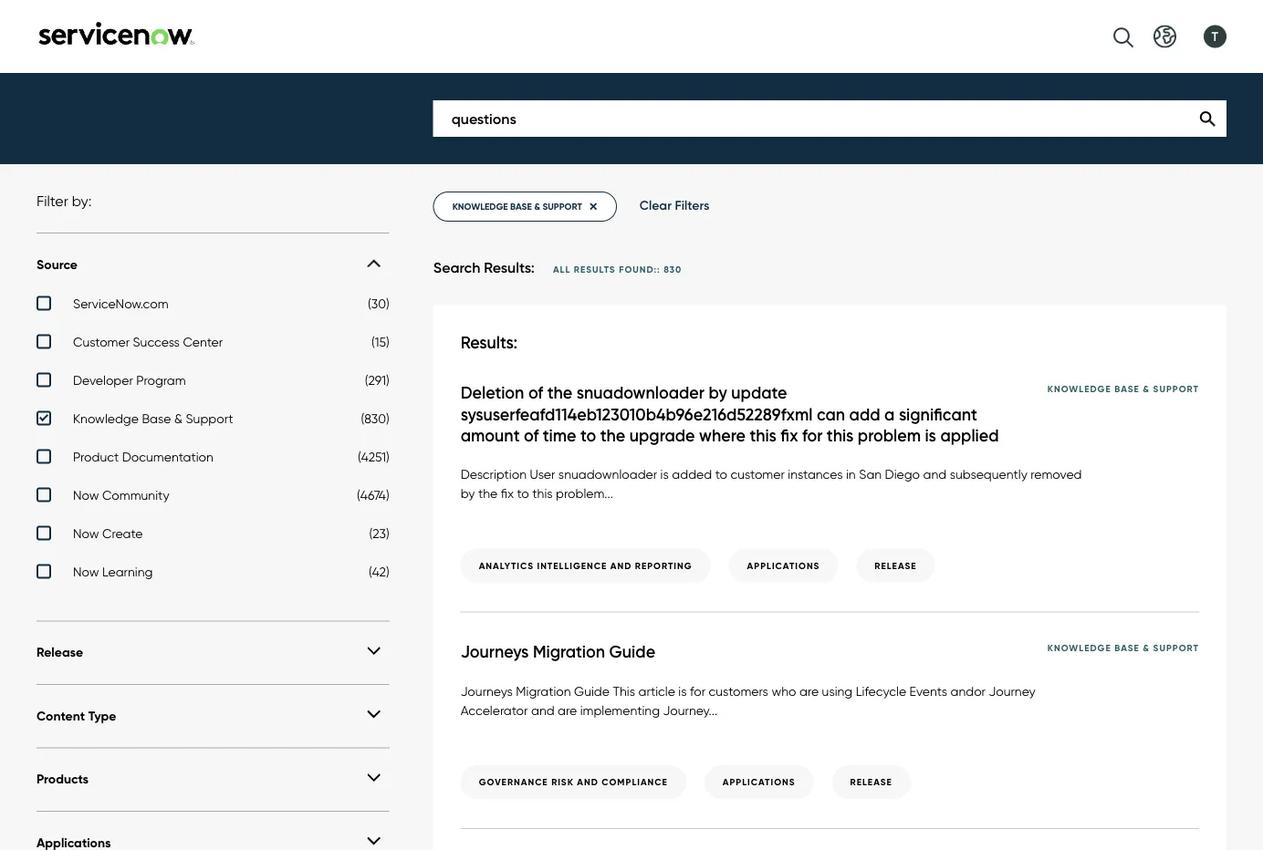 Task type: locate. For each thing, give the bounding box(es) containing it.
2 horizontal spatial is
[[925, 426, 937, 446]]

analytics
[[479, 560, 534, 572]]

0 vertical spatial fix
[[781, 426, 798, 446]]

now community
[[73, 488, 169, 503]]

clear
[[640, 198, 672, 214]]

is inside journeys migration guide this article is for customers who are using lifecycle events andor journey accelerator and are implementing journey...
[[679, 684, 687, 699]]

by:
[[72, 192, 92, 210]]

1 vertical spatial migration
[[516, 684, 571, 699]]

0 vertical spatial snuadownloader
[[577, 383, 705, 403]]

journeys
[[461, 642, 529, 663], [461, 684, 513, 699]]

this down the user
[[533, 486, 553, 502]]

0 vertical spatial guide
[[609, 642, 656, 663]]

to right time
[[581, 426, 596, 446]]

release for journeys migration guide
[[850, 777, 893, 789]]

this for can
[[750, 426, 777, 446]]

0 vertical spatial the
[[547, 383, 573, 403]]

is left added
[[661, 467, 669, 483]]

using
[[822, 684, 853, 699]]

1 now from the top
[[73, 488, 99, 503]]

fix up instances
[[781, 426, 798, 446]]

3 now from the top
[[73, 564, 99, 580]]

2 journeys from the top
[[461, 684, 513, 699]]

is down the significant
[[925, 426, 937, 446]]

governance
[[479, 777, 548, 789]]

for up journey... at the bottom
[[690, 684, 706, 699]]

0 vertical spatial to
[[581, 426, 596, 446]]

learning
[[102, 564, 153, 580]]

applications down description user snuadownloader is added to customer instances in san diego and subsequently removed by the fix to this problem...
[[747, 560, 820, 572]]

of right deletion at the top of the page
[[528, 383, 543, 403]]

0 horizontal spatial this
[[533, 486, 553, 502]]

migration down journeys migration guide
[[516, 684, 571, 699]]

this up customer at the right bottom of the page
[[750, 426, 777, 446]]

1 vertical spatial for
[[690, 684, 706, 699]]

upgrade
[[630, 426, 695, 446]]

applications
[[747, 560, 820, 572], [723, 777, 796, 789]]

1 vertical spatial snuadownloader
[[559, 467, 657, 483]]

this inside description user snuadownloader is added to customer instances in san diego and subsequently removed by the fix to this problem...
[[533, 486, 553, 502]]

support for journeys migration guide
[[1154, 642, 1200, 654]]

are right who
[[800, 684, 819, 699]]

journeys migration guide this article is for customers who are using lifecycle events andor journey accelerator and are implementing journey...
[[461, 684, 1036, 718]]

guide
[[609, 642, 656, 663], [574, 684, 610, 699]]

accelerator
[[461, 703, 528, 718]]

customer
[[73, 334, 130, 350]]

problem...
[[556, 486, 613, 502]]

0 vertical spatial now
[[73, 488, 99, 503]]

the inside description user snuadownloader is added to customer instances in san diego and subsequently removed by the fix to this problem...
[[478, 486, 498, 502]]

1 vertical spatial support
[[186, 411, 233, 427]]

applications down journeys migration guide this article is for customers who are using lifecycle events andor journey accelerator and are implementing journey...
[[723, 777, 796, 789]]

0 vertical spatial base
[[1115, 383, 1140, 395]]

knowledge for journeys migration guide
[[1048, 642, 1112, 654]]

now down the 'product'
[[73, 488, 99, 503]]

servicenow image
[[37, 21, 196, 45]]

0 horizontal spatial the
[[478, 486, 498, 502]]

2 vertical spatial the
[[478, 486, 498, 502]]

san
[[859, 467, 882, 483]]

Search across ServiceNow text field
[[433, 100, 1227, 137]]

applications for journeys migration guide
[[723, 777, 796, 789]]

journeys inside the journeys migration guide link
[[461, 642, 529, 663]]

2 vertical spatial knowledge
[[1048, 642, 1112, 654]]

0 horizontal spatial is
[[661, 467, 669, 483]]

(4674)
[[357, 488, 390, 503]]

all results found: : 830
[[553, 264, 682, 276]]

products
[[37, 772, 89, 788]]

2 vertical spatial base
[[1115, 642, 1140, 654]]

(4251)
[[358, 449, 390, 465]]

guide left this
[[574, 684, 610, 699]]

snuadownloader
[[577, 383, 705, 403], [559, 467, 657, 483]]

results:
[[484, 259, 535, 277], [461, 332, 518, 353]]

snuadownloader up sysuserfeafd114eb123010b4b96e216d52289fxml
[[577, 383, 705, 403]]

2 horizontal spatial the
[[600, 426, 626, 446]]

now for now community
[[73, 488, 99, 503]]

now for now create
[[73, 526, 99, 542]]

filters
[[675, 198, 710, 214]]

andor
[[951, 684, 986, 699]]

1 vertical spatial results:
[[461, 332, 518, 353]]

1 horizontal spatial for
[[802, 426, 823, 446]]

1 horizontal spatial to
[[581, 426, 596, 446]]

are
[[800, 684, 819, 699], [558, 703, 577, 718]]

center
[[183, 334, 223, 350]]

fix
[[781, 426, 798, 446], [501, 486, 514, 502]]

create
[[102, 526, 143, 542]]

now create
[[73, 526, 143, 542]]

2 vertical spatial knowledge base & support
[[1048, 642, 1200, 654]]

governance risk and compliance
[[479, 777, 668, 789]]

support for deletion of the snuadownloader by update sysuserfeafd114eb123010b4b96e216d52289fxml can add a significant amount of time to the upgrade where this fix for this problem is applied
[[1154, 383, 1200, 395]]

and
[[923, 467, 947, 483], [610, 560, 632, 572], [531, 703, 555, 718], [577, 777, 599, 789]]

support
[[1154, 383, 1200, 395], [186, 411, 233, 427], [1154, 642, 1200, 654]]

base for journeys migration guide
[[1115, 642, 1140, 654]]

1 vertical spatial is
[[661, 467, 669, 483]]

2 horizontal spatial to
[[715, 467, 728, 483]]

guide up this
[[609, 642, 656, 663]]

are left implementing
[[558, 703, 577, 718]]

customer success center
[[73, 334, 223, 350]]

2 vertical spatial now
[[73, 564, 99, 580]]

:
[[657, 264, 661, 276]]

0 vertical spatial is
[[925, 426, 937, 446]]

0 vertical spatial by
[[709, 383, 727, 403]]

migration for journeys migration guide
[[533, 642, 605, 663]]

base for deletion of the snuadownloader by update sysuserfeafd114eb123010b4b96e216d52289fxml can add a significant amount of time to the upgrade where this fix for this problem is applied
[[1115, 383, 1140, 395]]

0 vertical spatial migration
[[533, 642, 605, 663]]

journeys for journeys migration guide this article is for customers who are using lifecycle events andor journey accelerator and are implementing journey...
[[461, 684, 513, 699]]

and inside description user snuadownloader is added to customer instances in san diego and subsequently removed by the fix to this problem...
[[923, 467, 947, 483]]

1 vertical spatial are
[[558, 703, 577, 718]]

by
[[709, 383, 727, 403], [461, 486, 475, 502]]

is
[[925, 426, 937, 446], [661, 467, 669, 483], [679, 684, 687, 699]]

guide for journeys migration guide
[[609, 642, 656, 663]]

by down the description
[[461, 486, 475, 502]]

release
[[875, 560, 917, 572], [37, 645, 83, 661], [850, 777, 893, 789]]

source
[[37, 256, 78, 272]]

1 horizontal spatial by
[[709, 383, 727, 403]]

journeys for journeys migration guide
[[461, 642, 529, 663]]

by left the update
[[709, 383, 727, 403]]

now left create
[[73, 526, 99, 542]]

snuadownloader up problem...
[[559, 467, 657, 483]]

significant
[[899, 404, 978, 425]]

by inside deletion of the snuadownloader by update sysuserfeafd114eb123010b4b96e216d52289fxml can add a significant amount of time to the upgrade where this fix for this problem is applied
[[709, 383, 727, 403]]

content type
[[37, 708, 116, 724]]

and right accelerator
[[531, 703, 555, 718]]

1 vertical spatial base
[[142, 411, 171, 427]]

None checkbox
[[37, 296, 390, 316], [37, 334, 390, 354], [37, 373, 390, 393], [37, 488, 390, 508], [37, 296, 390, 316], [37, 334, 390, 354], [37, 373, 390, 393], [37, 488, 390, 508]]

1 vertical spatial applications
[[723, 777, 796, 789]]

problem
[[858, 426, 921, 446]]

2 now from the top
[[73, 526, 99, 542]]

to
[[581, 426, 596, 446], [715, 467, 728, 483], [517, 486, 529, 502]]

fix down the description
[[501, 486, 514, 502]]

results: left all
[[484, 259, 535, 277]]

sysuserfeafd114eb123010b4b96e216d52289fxml
[[461, 404, 813, 425]]

snuadownloader inside deletion of the snuadownloader by update sysuserfeafd114eb123010b4b96e216d52289fxml can add a significant amount of time to the upgrade where this fix for this problem is applied
[[577, 383, 705, 403]]

1 vertical spatial fix
[[501, 486, 514, 502]]

knowledge
[[1048, 383, 1112, 395], [73, 411, 139, 427], [1048, 642, 1112, 654]]

1 horizontal spatial are
[[800, 684, 819, 699]]

the down sysuserfeafd114eb123010b4b96e216d52289fxml
[[600, 426, 626, 446]]

support
[[543, 201, 582, 213]]

and right the diego
[[923, 467, 947, 483]]

to down the description
[[517, 486, 529, 502]]

migration up implementing
[[533, 642, 605, 663]]

results: up deletion at the top of the page
[[461, 332, 518, 353]]

0 vertical spatial applications
[[747, 560, 820, 572]]

guide inside journeys migration guide this article is for customers who are using lifecycle events andor journey accelerator and are implementing journey...
[[574, 684, 610, 699]]

0 vertical spatial journeys
[[461, 642, 529, 663]]

type
[[88, 708, 116, 724]]

deletion of the snuadownloader by update sysuserfeafd114eb123010b4b96e216d52289fxml can add a significant amount of time to the upgrade where this fix for this problem is applied link
[[461, 383, 1048, 447]]

0 vertical spatial release
[[875, 560, 917, 572]]

the down the description
[[478, 486, 498, 502]]

where
[[699, 426, 746, 446]]

journeys inside journeys migration guide this article is for customers who are using lifecycle events andor journey accelerator and are implementing journey...
[[461, 684, 513, 699]]

0 horizontal spatial fix
[[501, 486, 514, 502]]

0 vertical spatial for
[[802, 426, 823, 446]]

customers
[[709, 684, 769, 699]]

2 horizontal spatial this
[[827, 426, 854, 446]]

1 vertical spatial to
[[715, 467, 728, 483]]

risk
[[552, 777, 574, 789]]

instances
[[788, 467, 843, 483]]

by inside description user snuadownloader is added to customer instances in san diego and subsequently removed by the fix to this problem...
[[461, 486, 475, 502]]

base
[[1115, 383, 1140, 395], [142, 411, 171, 427], [1115, 642, 1140, 654]]

success
[[133, 334, 180, 350]]

knowledge for deletion of the snuadownloader by update sysuserfeafd114eb123010b4b96e216d52289fxml can add a significant amount of time to the upgrade where this fix for this problem is applied
[[1048, 383, 1112, 395]]

None checkbox
[[37, 411, 390, 431], [37, 449, 390, 470], [37, 526, 390, 546], [37, 564, 390, 585], [37, 411, 390, 431], [37, 449, 390, 470], [37, 526, 390, 546], [37, 564, 390, 585]]

0 vertical spatial of
[[528, 383, 543, 403]]

events
[[910, 684, 948, 699]]

0 vertical spatial knowledge
[[1048, 383, 1112, 395]]

1 vertical spatial the
[[600, 426, 626, 446]]

clear filters button
[[640, 198, 710, 214]]

1 horizontal spatial this
[[750, 426, 777, 446]]

1 journeys from the top
[[461, 642, 529, 663]]

is up journey... at the bottom
[[679, 684, 687, 699]]

for down can
[[802, 426, 823, 446]]

migration inside journeys migration guide this article is for customers who are using lifecycle events andor journey accelerator and are implementing journey...
[[516, 684, 571, 699]]

filter
[[37, 192, 68, 210]]

0 vertical spatial knowledge base & support
[[1048, 383, 1200, 395]]

1 vertical spatial journeys
[[461, 684, 513, 699]]

1 vertical spatial now
[[73, 526, 99, 542]]

1 horizontal spatial fix
[[781, 426, 798, 446]]

0 horizontal spatial by
[[461, 486, 475, 502]]

migration
[[533, 642, 605, 663], [516, 684, 571, 699]]

1 vertical spatial by
[[461, 486, 475, 502]]

0 vertical spatial support
[[1154, 383, 1200, 395]]

(23)
[[369, 526, 390, 542]]

applied
[[941, 426, 999, 446]]

the up time
[[547, 383, 573, 403]]

this down can
[[827, 426, 854, 446]]

deletion
[[461, 383, 524, 403]]

to right added
[[715, 467, 728, 483]]

2 vertical spatial support
[[1154, 642, 1200, 654]]

2 vertical spatial is
[[679, 684, 687, 699]]

2 vertical spatial to
[[517, 486, 529, 502]]

now left learning
[[73, 564, 99, 580]]

for inside deletion of the snuadownloader by update sysuserfeafd114eb123010b4b96e216d52289fxml can add a significant amount of time to the upgrade where this fix for this problem is applied
[[802, 426, 823, 446]]

and inside journeys migration guide this article is for customers who are using lifecycle events andor journey accelerator and are implementing journey...
[[531, 703, 555, 718]]

1 horizontal spatial is
[[679, 684, 687, 699]]

add
[[849, 404, 881, 425]]

0 horizontal spatial for
[[690, 684, 706, 699]]

1 vertical spatial guide
[[574, 684, 610, 699]]

search
[[433, 259, 481, 277]]

time
[[543, 426, 577, 446]]

of left time
[[524, 426, 539, 446]]

journeys migration guide
[[461, 642, 656, 663]]

2 vertical spatial release
[[850, 777, 893, 789]]

of
[[528, 383, 543, 403], [524, 426, 539, 446]]



Task type: describe. For each thing, give the bounding box(es) containing it.
developer
[[73, 373, 133, 388]]

article
[[639, 684, 675, 699]]

documentation
[[122, 449, 213, 465]]

knowledge base & support for deletion of the snuadownloader by update sysuserfeafd114eb123010b4b96e216d52289fxml can add a significant amount of time to the upgrade where this fix for this problem is applied
[[1048, 383, 1200, 395]]

in
[[846, 467, 856, 483]]

amount
[[461, 426, 520, 446]]

description
[[461, 467, 527, 483]]

1 horizontal spatial the
[[547, 383, 573, 403]]

migration for journeys migration guide this article is for customers who are using lifecycle events andor journey accelerator and are implementing journey...
[[516, 684, 571, 699]]

snuadownloader inside description user snuadownloader is added to customer instances in san diego and subsequently removed by the fix to this problem...
[[559, 467, 657, 483]]

1 vertical spatial of
[[524, 426, 539, 446]]

reporting
[[635, 560, 693, 572]]

deletion of the snuadownloader by update sysuserfeafd114eb123010b4b96e216d52289fxml can add a significant amount of time to the upgrade where this fix for this problem is applied
[[461, 383, 999, 446]]

release for deletion of the snuadownloader by update sysuserfeafd114eb123010b4b96e216d52289fxml can add a significant amount of time to the upgrade where this fix for this problem is applied
[[875, 560, 917, 572]]

0 vertical spatial results:
[[484, 259, 535, 277]]

user
[[530, 467, 555, 483]]

0 vertical spatial are
[[800, 684, 819, 699]]

can
[[817, 404, 845, 425]]

now learning
[[73, 564, 153, 580]]

now for now learning
[[73, 564, 99, 580]]

to inside deletion of the snuadownloader by update sysuserfeafd114eb123010b4b96e216d52289fxml can add a significant amount of time to the upgrade where this fix for this problem is applied
[[581, 426, 596, 446]]

product documentation
[[73, 449, 213, 465]]

a
[[885, 404, 895, 425]]

(42)
[[369, 564, 390, 580]]

applications for deletion of the snuadownloader by update sysuserfeafd114eb123010b4b96e216d52289fxml can add a significant amount of time to the upgrade where this fix for this problem is applied
[[747, 560, 820, 572]]

is inside description user snuadownloader is added to customer instances in san diego and subsequently removed by the fix to this problem...
[[661, 467, 669, 483]]

and right 'risk'
[[577, 777, 599, 789]]

description user snuadownloader is added to customer instances in san diego and subsequently removed by the fix to this problem...
[[461, 467, 1082, 502]]

servicenow.com
[[73, 296, 168, 312]]

search results:
[[433, 259, 535, 277]]

community
[[102, 488, 169, 503]]

knowledge base & support for journeys migration guide
[[1048, 642, 1200, 654]]

(15)
[[371, 334, 390, 350]]

clear filters
[[640, 198, 710, 214]]

journeys migration guide link
[[461, 642, 692, 664]]

product
[[73, 449, 119, 465]]

program
[[136, 373, 186, 388]]

results
[[574, 264, 616, 276]]

removed
[[1031, 467, 1082, 483]]

this for instances
[[533, 486, 553, 502]]

filter by:
[[37, 192, 92, 210]]

analytics intelligence and reporting
[[479, 560, 693, 572]]

fix inside deletion of the snuadownloader by update sysuserfeafd114eb123010b4b96e216d52289fxml can add a significant amount of time to the upgrade where this fix for this problem is applied
[[781, 426, 798, 446]]

(291)
[[365, 373, 390, 388]]

(830)
[[361, 411, 390, 427]]

1 vertical spatial knowledge
[[73, 411, 139, 427]]

added
[[672, 467, 712, 483]]

0 horizontal spatial to
[[517, 486, 529, 502]]

knowledge base & support
[[452, 201, 582, 213]]

implementing
[[580, 703, 660, 718]]

for inside journeys migration guide this article is for customers who are using lifecycle events andor journey accelerator and are implementing journey...
[[690, 684, 706, 699]]

is inside deletion of the snuadownloader by update sysuserfeafd114eb123010b4b96e216d52289fxml can add a significant amount of time to the upgrade where this fix for this problem is applied
[[925, 426, 937, 446]]

fix inside description user snuadownloader is added to customer instances in san diego and subsequently removed by the fix to this problem...
[[501, 486, 514, 502]]

update
[[732, 383, 787, 403]]

the for snuadownloader
[[478, 486, 498, 502]]

0 horizontal spatial are
[[558, 703, 577, 718]]

guide for journeys migration guide this article is for customers who are using lifecycle events andor journey accelerator and are implementing journey...
[[574, 684, 610, 699]]

this
[[613, 684, 635, 699]]

830
[[664, 264, 682, 276]]

and left reporting
[[610, 560, 632, 572]]

content
[[37, 708, 85, 724]]

found:
[[619, 264, 657, 276]]

subsequently
[[950, 467, 1028, 483]]

compliance
[[602, 777, 668, 789]]

base
[[510, 201, 532, 213]]

(30)
[[368, 296, 390, 312]]

1 vertical spatial release
[[37, 645, 83, 661]]

diego
[[885, 467, 920, 483]]

journey...
[[663, 703, 718, 718]]

all
[[553, 264, 571, 276]]

who
[[772, 684, 797, 699]]

developer program
[[73, 373, 186, 388]]

1 vertical spatial knowledge base & support
[[73, 411, 233, 427]]

lifecycle
[[856, 684, 907, 699]]

journey
[[989, 684, 1036, 699]]

customer
[[731, 467, 785, 483]]

intelligence
[[537, 560, 607, 572]]

the for the
[[600, 426, 626, 446]]

knowledge
[[452, 201, 508, 213]]



Task type: vqa. For each thing, say whether or not it's contained in the screenshot.


